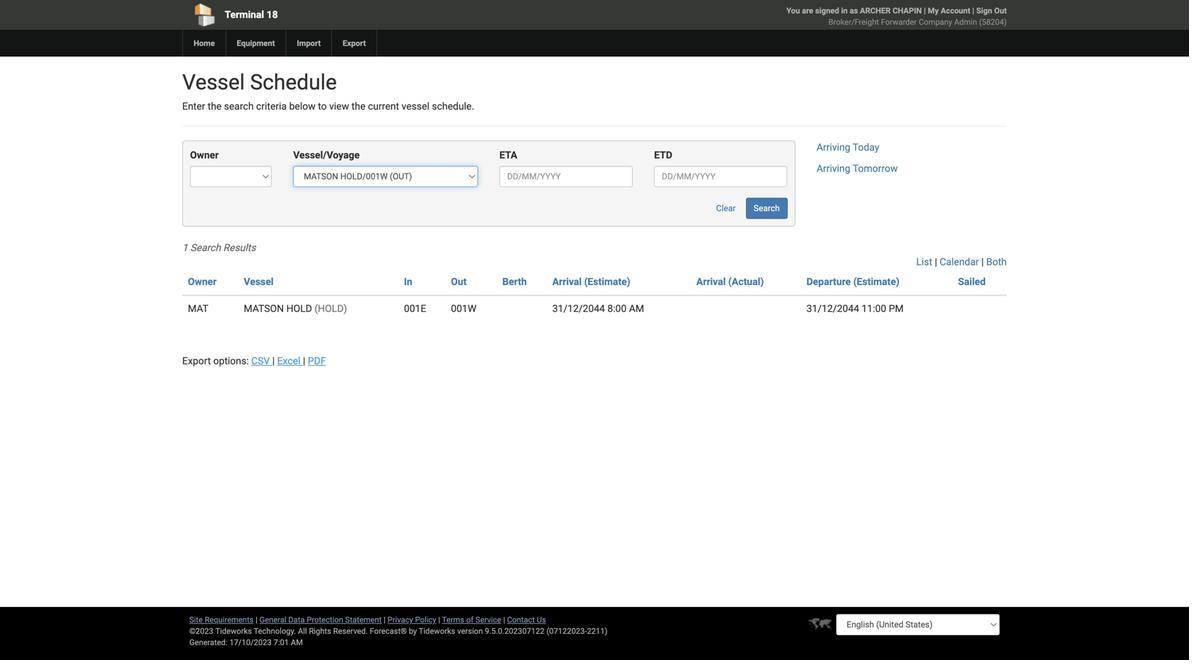 Task type: describe. For each thing, give the bounding box(es) containing it.
31/12/2044 8:00 am
[[552, 303, 644, 315]]

calendar link
[[940, 256, 979, 268]]

rights
[[309, 627, 331, 636]]

arriving today
[[817, 141, 879, 153]]

terminal
[[225, 9, 264, 21]]

0 vertical spatial am
[[629, 303, 644, 315]]

out inside the you are signed in as archer chapin | my account | sign out broker/freight forwarder company admin (58204)
[[994, 6, 1007, 15]]

tideworks
[[419, 627, 455, 636]]

| left general
[[256, 615, 257, 625]]

out link
[[451, 276, 467, 288]]

to
[[318, 101, 327, 112]]

tomorrow
[[853, 163, 898, 174]]

terms
[[442, 615, 464, 625]]

results
[[223, 242, 256, 254]]

contact
[[507, 615, 535, 625]]

forwarder
[[881, 17, 917, 27]]

of
[[466, 615, 474, 625]]

today
[[853, 141, 879, 153]]

us
[[537, 615, 546, 625]]

eta
[[499, 149, 517, 161]]

home link
[[182, 30, 225, 57]]

archer
[[860, 6, 891, 15]]

9.5.0.202307122
[[485, 627, 545, 636]]

chapin
[[893, 6, 922, 15]]

vessel schedule enter the search criteria below to view the current vessel schedule.
[[182, 70, 474, 112]]

csv
[[251, 355, 270, 367]]

pdf
[[308, 355, 326, 367]]

(hold)
[[315, 303, 347, 315]]

contact us link
[[507, 615, 546, 625]]

site
[[189, 615, 203, 625]]

in
[[841, 6, 848, 15]]

departure
[[806, 276, 851, 288]]

site requirements | general data protection statement | privacy policy | terms of service | contact us ©2023 tideworks technology. all rights reserved. forecast® by tideworks version 9.5.0.202307122 (07122023-2211) generated: 17/10/2023 7:01 am
[[189, 615, 608, 647]]

(estimate) for arrival (estimate)
[[584, 276, 630, 288]]

are
[[802, 6, 813, 15]]

31/12/2044 11:00 pm
[[806, 303, 904, 315]]

2211)
[[587, 627, 608, 636]]

both link
[[986, 256, 1007, 268]]

excel link
[[277, 355, 303, 367]]

search inside button
[[754, 203, 780, 213]]

vessel/voyage
[[293, 149, 360, 161]]

version
[[457, 627, 483, 636]]

list link
[[916, 256, 932, 268]]

sailed
[[958, 276, 986, 288]]

by
[[409, 627, 417, 636]]

am inside site requirements | general data protection statement | privacy policy | terms of service | contact us ©2023 tideworks technology. all rights reserved. forecast® by tideworks version 9.5.0.202307122 (07122023-2211) generated: 17/10/2023 7:01 am
[[291, 638, 303, 647]]

| up tideworks
[[438, 615, 440, 625]]

11:00
[[862, 303, 886, 315]]

1
[[182, 242, 188, 254]]

hold
[[286, 303, 312, 315]]

sailed link
[[958, 276, 986, 288]]

schedule
[[250, 70, 337, 95]]

owner link
[[188, 276, 217, 288]]

1 vertical spatial out
[[451, 276, 467, 288]]

current
[[368, 101, 399, 112]]

etd
[[654, 149, 672, 161]]

pdf link
[[308, 355, 326, 367]]

departure (estimate)
[[806, 276, 899, 288]]

schedule.
[[432, 101, 474, 112]]

terminal 18 link
[[182, 0, 513, 30]]

terms of service link
[[442, 615, 501, 625]]

general
[[259, 615, 286, 625]]

calendar
[[940, 256, 979, 268]]

| left both
[[981, 256, 984, 268]]

reserved.
[[333, 627, 368, 636]]

0 vertical spatial owner
[[190, 149, 219, 161]]

equipment
[[237, 39, 275, 48]]

forecast®
[[370, 627, 407, 636]]

departure (estimate) link
[[806, 276, 899, 288]]

search button
[[746, 198, 788, 219]]



Task type: locate. For each thing, give the bounding box(es) containing it.
2 arriving from the top
[[817, 163, 850, 174]]

berth
[[502, 276, 527, 288]]

arriving
[[817, 141, 850, 153], [817, 163, 850, 174]]

export down the terminal 18 link
[[343, 39, 366, 48]]

| left my
[[924, 6, 926, 15]]

1 the from the left
[[208, 101, 222, 112]]

001w
[[451, 303, 476, 315]]

1 arriving from the top
[[817, 141, 850, 153]]

export
[[343, 39, 366, 48], [182, 355, 211, 367]]

owner
[[190, 149, 219, 161], [188, 276, 217, 288]]

export for export options: csv | excel | pdf
[[182, 355, 211, 367]]

(58204)
[[979, 17, 1007, 27]]

17/10/2023
[[229, 638, 272, 647]]

generated:
[[189, 638, 228, 647]]

arriving for arriving today
[[817, 141, 850, 153]]

1 vertical spatial search
[[190, 242, 221, 254]]

1 vertical spatial vessel
[[244, 276, 274, 288]]

search right 1
[[190, 242, 221, 254]]

broker/freight
[[828, 17, 879, 27]]

0 horizontal spatial 31/12/2044
[[552, 303, 605, 315]]

0 horizontal spatial out
[[451, 276, 467, 288]]

(actual)
[[728, 276, 764, 288]]

arrival (actual) link
[[696, 276, 764, 288]]

0 horizontal spatial search
[[190, 242, 221, 254]]

1 horizontal spatial the
[[352, 101, 365, 112]]

(estimate) up 31/12/2044 8:00 am
[[584, 276, 630, 288]]

1 arrival from the left
[[552, 276, 582, 288]]

1 horizontal spatial (estimate)
[[853, 276, 899, 288]]

excel
[[277, 355, 300, 367]]

31/12/2044
[[552, 303, 605, 315], [806, 303, 859, 315]]

export for export
[[343, 39, 366, 48]]

matson
[[244, 303, 284, 315]]

1 31/12/2044 from the left
[[552, 303, 605, 315]]

privacy policy link
[[388, 615, 436, 625]]

mat
[[188, 303, 208, 315]]

arrival for arrival (estimate)
[[552, 276, 582, 288]]

out up the 001w
[[451, 276, 467, 288]]

1 vertical spatial export
[[182, 355, 211, 367]]

pm
[[889, 303, 904, 315]]

2 arrival from the left
[[696, 276, 726, 288]]

berth link
[[502, 276, 527, 288]]

001e
[[404, 303, 426, 315]]

search
[[224, 101, 254, 112]]

admin
[[954, 17, 977, 27]]

the right view
[[352, 101, 365, 112]]

1 horizontal spatial arrival
[[696, 276, 726, 288]]

0 vertical spatial export
[[343, 39, 366, 48]]

18
[[267, 9, 278, 21]]

export link
[[331, 30, 376, 57]]

technology.
[[254, 627, 296, 636]]

both
[[986, 256, 1007, 268]]

0 vertical spatial vessel
[[182, 70, 245, 95]]

you
[[786, 6, 800, 15]]

1 horizontal spatial export
[[343, 39, 366, 48]]

you are signed in as archer chapin | my account | sign out broker/freight forwarder company admin (58204)
[[786, 6, 1007, 27]]

ETD text field
[[654, 166, 788, 187]]

1 horizontal spatial am
[[629, 303, 644, 315]]

protection
[[307, 615, 343, 625]]

(estimate) up "11:00"
[[853, 276, 899, 288]]

ETA text field
[[499, 166, 633, 187]]

31/12/2044 down departure
[[806, 303, 859, 315]]

| up forecast® at the bottom left
[[384, 615, 386, 625]]

all
[[298, 627, 307, 636]]

| left sign
[[972, 6, 974, 15]]

service
[[475, 615, 501, 625]]

in
[[404, 276, 412, 288]]

2 31/12/2044 from the left
[[806, 303, 859, 315]]

arriving today link
[[817, 141, 879, 153]]

signed
[[815, 6, 839, 15]]

matson hold (hold)
[[244, 303, 347, 315]]

1 search results list | calendar | both
[[182, 242, 1007, 268]]

vessel up enter
[[182, 70, 245, 95]]

arrival down 1 search results list | calendar | both
[[552, 276, 582, 288]]

arriving for arriving tomorrow
[[817, 163, 850, 174]]

0 horizontal spatial (estimate)
[[584, 276, 630, 288]]

export options: csv | excel | pdf
[[182, 355, 326, 367]]

in link
[[404, 276, 412, 288]]

| up the 9.5.0.202307122
[[503, 615, 505, 625]]

1 horizontal spatial search
[[754, 203, 780, 213]]

1 vertical spatial arriving
[[817, 163, 850, 174]]

1 (estimate) from the left
[[584, 276, 630, 288]]

below
[[289, 101, 315, 112]]

vessel for vessel schedule enter the search criteria below to view the current vessel schedule.
[[182, 70, 245, 95]]

| left pdf 'link'
[[303, 355, 305, 367]]

am down all
[[291, 638, 303, 647]]

out up (58204)
[[994, 6, 1007, 15]]

owner down enter
[[190, 149, 219, 161]]

vessel
[[402, 101, 429, 112]]

1 vertical spatial am
[[291, 638, 303, 647]]

import
[[297, 39, 321, 48]]

31/12/2044 for 31/12/2044 11:00 pm
[[806, 303, 859, 315]]

0 vertical spatial out
[[994, 6, 1007, 15]]

arriving tomorrow link
[[817, 163, 898, 174]]

31/12/2044 down arrival (estimate) "link"
[[552, 303, 605, 315]]

my
[[928, 6, 939, 15]]

arrival left (actual)
[[696, 276, 726, 288]]

arrival
[[552, 276, 582, 288], [696, 276, 726, 288]]

0 horizontal spatial am
[[291, 638, 303, 647]]

terminal 18
[[225, 9, 278, 21]]

options:
[[213, 355, 249, 367]]

| right the list at the right top of page
[[935, 256, 937, 268]]

statement
[[345, 615, 382, 625]]

(07122023-
[[546, 627, 587, 636]]

am
[[629, 303, 644, 315], [291, 638, 303, 647]]

search inside 1 search results list | calendar | both
[[190, 242, 221, 254]]

arrival for arrival (actual)
[[696, 276, 726, 288]]

am right 8:00
[[629, 303, 644, 315]]

7:01
[[274, 638, 289, 647]]

arrival (estimate)
[[552, 276, 630, 288]]

arriving down arriving today link at top
[[817, 163, 850, 174]]

the
[[208, 101, 222, 112], [352, 101, 365, 112]]

privacy
[[388, 615, 413, 625]]

0 vertical spatial search
[[754, 203, 780, 213]]

sign
[[976, 6, 992, 15]]

arriving up arriving tomorrow
[[817, 141, 850, 153]]

vessel
[[182, 70, 245, 95], [244, 276, 274, 288]]

31/12/2044 for 31/12/2044 8:00 am
[[552, 303, 605, 315]]

(estimate) for departure (estimate)
[[853, 276, 899, 288]]

sign out link
[[976, 6, 1007, 15]]

home
[[194, 39, 215, 48]]

0 horizontal spatial the
[[208, 101, 222, 112]]

2 (estimate) from the left
[[853, 276, 899, 288]]

as
[[850, 6, 858, 15]]

| right csv
[[272, 355, 275, 367]]

©2023 tideworks
[[189, 627, 252, 636]]

0 vertical spatial arriving
[[817, 141, 850, 153]]

search
[[754, 203, 780, 213], [190, 242, 221, 254]]

0 horizontal spatial arrival
[[552, 276, 582, 288]]

1 vertical spatial owner
[[188, 276, 217, 288]]

1 horizontal spatial 31/12/2044
[[806, 303, 859, 315]]

import link
[[285, 30, 331, 57]]

clear button
[[708, 198, 743, 219]]

vessel up matson
[[244, 276, 274, 288]]

enter
[[182, 101, 205, 112]]

the right enter
[[208, 101, 222, 112]]

owner up mat
[[188, 276, 217, 288]]

arriving tomorrow
[[817, 163, 898, 174]]

arrival (actual)
[[696, 276, 764, 288]]

search right the clear
[[754, 203, 780, 213]]

account
[[941, 6, 970, 15]]

general data protection statement link
[[259, 615, 382, 625]]

vessel inside vessel schedule enter the search criteria below to view the current vessel schedule.
[[182, 70, 245, 95]]

data
[[288, 615, 305, 625]]

0 horizontal spatial export
[[182, 355, 211, 367]]

arrival (estimate) link
[[552, 276, 630, 288]]

vessel for vessel
[[244, 276, 274, 288]]

requirements
[[205, 615, 254, 625]]

export left options:
[[182, 355, 211, 367]]

1 horizontal spatial out
[[994, 6, 1007, 15]]

2 the from the left
[[352, 101, 365, 112]]



Task type: vqa. For each thing, say whether or not it's contained in the screenshot.
above at the left bottom of the page
no



